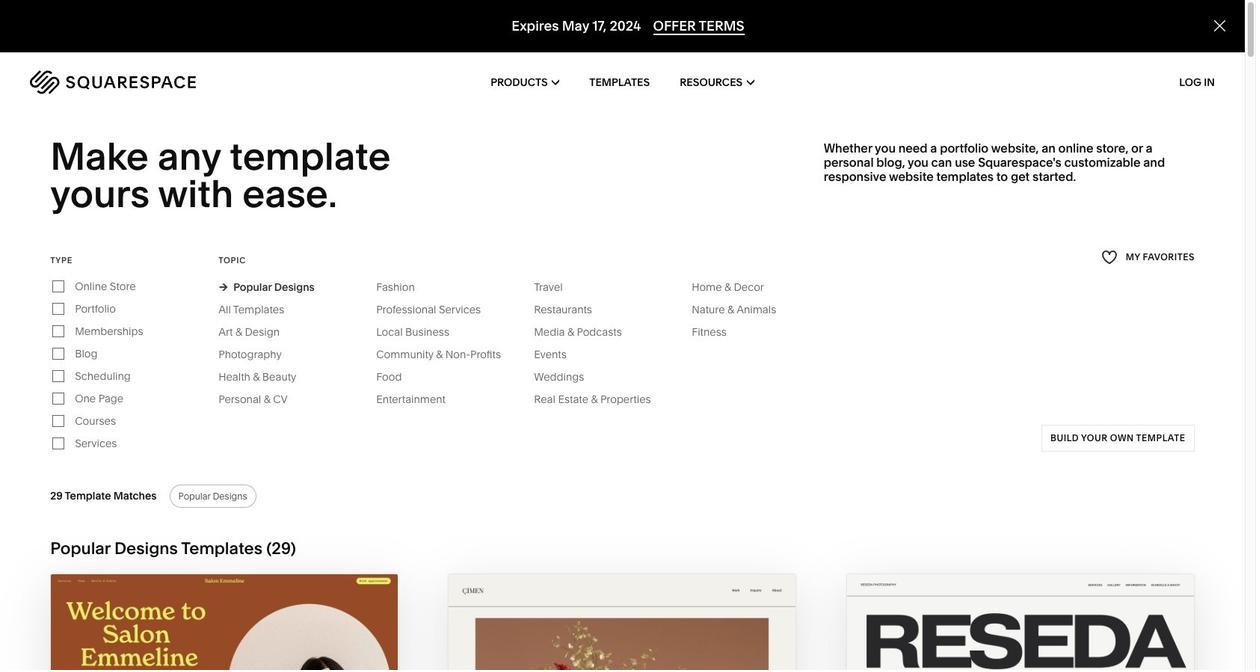 Task type: vqa. For each thing, say whether or not it's contained in the screenshot.
"main content"
yes



Task type: locate. For each thing, give the bounding box(es) containing it.
emmeline image
[[51, 574, 398, 670]]

main content
[[0, 0, 1257, 670]]

çimen image
[[449, 574, 796, 670]]

reseda image
[[847, 574, 1194, 670]]



